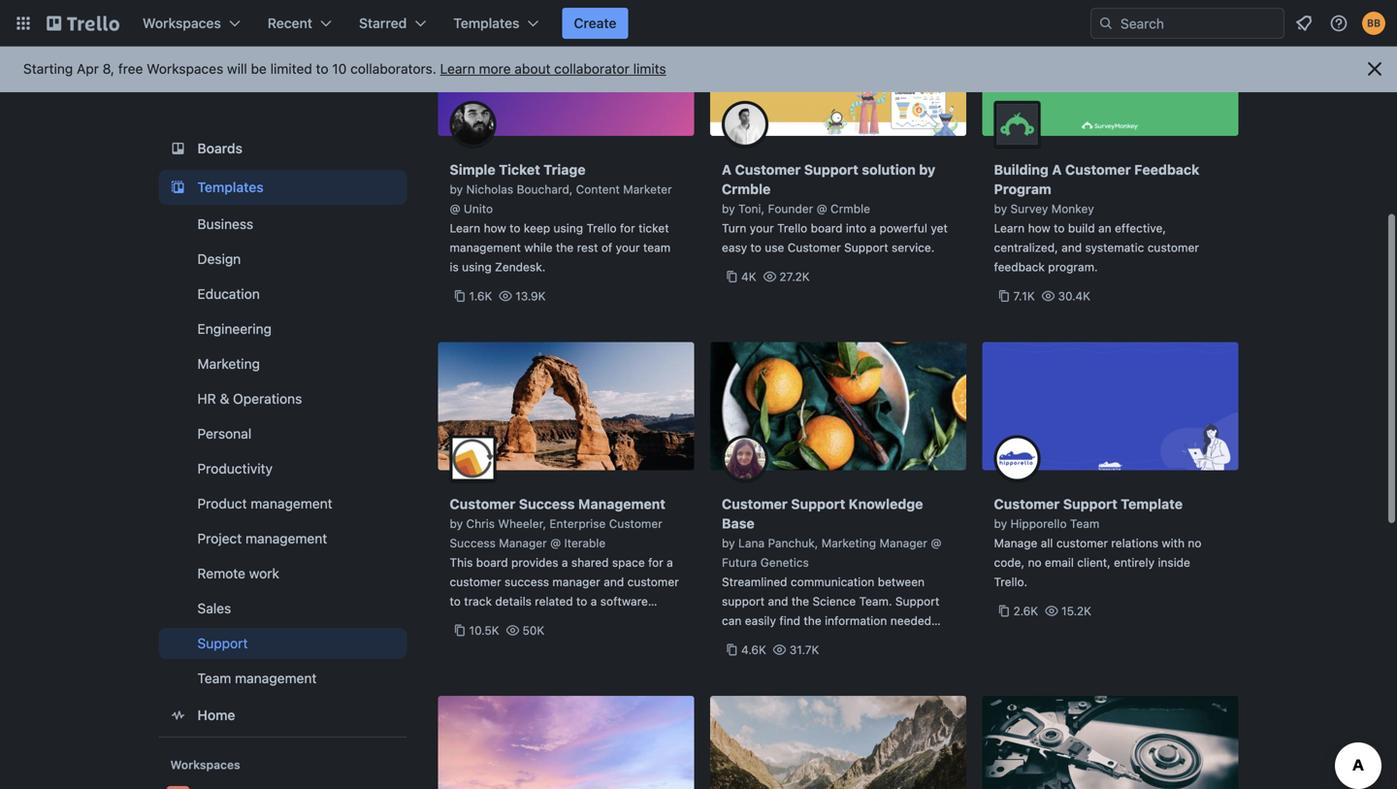 Task type: describe. For each thing, give the bounding box(es) containing it.
a down manager
[[591, 594, 597, 608]]

support link
[[159, 628, 407, 659]]

streamlined
[[722, 575, 788, 589]]

business
[[198, 216, 253, 232]]

nicholas bouchard, content marketer @ unito image
[[450, 101, 496, 148]]

home image
[[166, 704, 190, 727]]

can
[[722, 614, 742, 627]]

the up request at the bottom right of page
[[804, 614, 822, 627]]

Search field
[[1114, 9, 1284, 38]]

lana panchuk, marketing manager @ futura genetics image
[[722, 435, 769, 482]]

triage
[[544, 162, 586, 178]]

@ inside customer support knowledge base by lana panchuk, marketing manager @ futura genetics streamlined communication between support and the science team. support can easily find the information needed and submit a request to the science team in case there is a necessity.
[[931, 536, 942, 550]]

trello inside "a customer support solution by crmble by toni, founder @ crmble turn your trello board into a powerful yet easy to use customer support service."
[[778, 221, 808, 235]]

lana
[[739, 536, 765, 550]]

4.6k
[[742, 643, 767, 657]]

there
[[764, 653, 793, 666]]

templates inside dropdown button
[[454, 15, 520, 31]]

feedback
[[994, 260, 1045, 274]]

starting
[[23, 61, 73, 77]]

0 notifications image
[[1293, 12, 1316, 35]]

project
[[198, 530, 242, 546]]

project management
[[198, 530, 327, 546]]

keep
[[524, 221, 550, 235]]

by right solution
[[919, 162, 936, 178]]

building a customer feedback program by survey monkey learn how to build an effective, centralized, and systematic customer feedback program.
[[994, 162, 1200, 274]]

management inside the simple ticket triage by nicholas bouchard, content marketer @ unito learn how to keep using trello for ticket management while the rest of your team is using zendesk.
[[450, 241, 521, 254]]

a inside "a customer support solution by crmble by toni, founder @ crmble turn your trello board into a powerful yet easy to use customer support service."
[[722, 162, 732, 178]]

centralized,
[[994, 241, 1059, 254]]

0 vertical spatial science
[[813, 594, 856, 608]]

bob builder (bobbuilder40) image
[[1363, 12, 1386, 35]]

how inside the simple ticket triage by nicholas bouchard, content marketer @ unito learn how to keep using trello for ticket management while the rest of your team is using zendesk.
[[484, 221, 506, 235]]

effective,
[[1115, 221, 1167, 235]]

workspaces inside dropdown button
[[143, 15, 221, 31]]

by inside the simple ticket triage by nicholas bouchard, content marketer @ unito learn how to keep using trello for ticket management while the rest of your team is using zendesk.
[[450, 182, 463, 196]]

personal link
[[159, 418, 407, 449]]

hipporello team image
[[994, 435, 1041, 482]]

rest
[[577, 241, 598, 254]]

personal
[[198, 426, 252, 442]]

team.
[[860, 594, 892, 608]]

4k
[[742, 270, 757, 283]]

by up turn
[[722, 202, 735, 215]]

chris
[[466, 517, 495, 530]]

into
[[846, 221, 867, 235]]

team management link
[[159, 663, 407, 694]]

team
[[643, 241, 671, 254]]

a down request at the bottom right of page
[[808, 653, 815, 666]]

base
[[722, 515, 755, 531]]

powerful
[[880, 221, 928, 235]]

engineering
[[198, 321, 272, 337]]

1 vertical spatial templates
[[198, 179, 264, 195]]

marketing inside customer support knowledge base by lana panchuk, marketing manager @ futura genetics streamlined communication between support and the science team. support can easily find the information needed and submit a request to the science team in case there is a necessity.
[[822, 536, 877, 550]]

by inside the customer support template by hipporello team manage all customer relations with no code, no email client, entirely inside trello.
[[994, 517, 1008, 530]]

iterable
[[564, 536, 606, 550]]

hr
[[198, 391, 216, 407]]

founder
[[768, 202, 814, 215]]

10
[[332, 61, 347, 77]]

collaborator
[[554, 61, 630, 77]]

recent button
[[256, 8, 344, 39]]

to inside building a customer feedback program by survey monkey learn how to build an effective, centralized, and systematic customer feedback program.
[[1054, 221, 1065, 235]]

customer support template by hipporello team manage all customer relations with no code, no email client, entirely inside trello.
[[994, 496, 1202, 589]]

program
[[994, 181, 1052, 197]]

submit
[[746, 633, 783, 647]]

systematic
[[1086, 241, 1145, 254]]

more
[[479, 61, 511, 77]]

starred button
[[347, 8, 438, 39]]

to inside "a customer support solution by crmble by toni, founder @ crmble turn your trello board into a powerful yet easy to use customer support service."
[[751, 241, 762, 254]]

customer inside customer support knowledge base by lana panchuk, marketing manager @ futura genetics streamlined communication between support and the science team. support can easily find the information needed and submit a request to the science team in case there is a necessity.
[[722, 496, 788, 512]]

1 vertical spatial workspaces
[[147, 61, 223, 77]]

0 vertical spatial no
[[1188, 536, 1202, 550]]

learn inside the simple ticket triage by nicholas bouchard, content marketer @ unito learn how to keep using trello for ticket management while the rest of your team is using zendesk.
[[450, 221, 481, 235]]

15.2k
[[1062, 604, 1092, 618]]

chris wheeler, enterprise customer success manager @ iterable image
[[450, 435, 496, 482]]

in
[[722, 653, 732, 666]]

is inside customer support knowledge base by lana panchuk, marketing manager @ futura genetics streamlined communication between support and the science team. support can easily find the information needed and submit a request to the science team in case there is a necessity.
[[796, 653, 805, 666]]

and inside customer success management by chris wheeler, enterprise customer success manager @ iterable this board provides a shared space for a customer success manager and customer to track details related to a software deployment.
[[604, 575, 624, 589]]

1 horizontal spatial using
[[554, 221, 583, 235]]

recent
[[268, 15, 313, 31]]

shared
[[572, 556, 609, 569]]

by inside customer support knowledge base by lana panchuk, marketing manager @ futura genetics streamlined communication between support and the science team. support can easily find the information needed and submit a request to the science team in case there is a necessity.
[[722, 536, 735, 550]]

workspaces button
[[131, 8, 252, 39]]

create button
[[562, 8, 628, 39]]

7.1k
[[1014, 289, 1035, 303]]

manager
[[553, 575, 601, 589]]

10.5k
[[469, 624, 500, 637]]

1 horizontal spatial crmble
[[831, 202, 871, 215]]

unito
[[464, 202, 493, 215]]

2 vertical spatial workspaces
[[170, 758, 240, 772]]

productivity
[[198, 461, 273, 477]]

easily
[[745, 614, 776, 627]]

customer up chris
[[450, 496, 516, 512]]

customer up track
[[450, 575, 501, 589]]

deployment.
[[450, 614, 518, 627]]

8,
[[103, 61, 115, 77]]

relations
[[1112, 536, 1159, 550]]

track
[[464, 594, 492, 608]]

ticket
[[639, 221, 669, 235]]

team management
[[198, 670, 317, 686]]

entirely
[[1114, 556, 1155, 569]]

2.6k
[[1014, 604, 1039, 618]]

starting apr 8, free workspaces will be limited to 10 collaborators. learn more about collaborator limits
[[23, 61, 666, 77]]

design
[[198, 251, 241, 267]]

50k
[[523, 624, 545, 637]]

management for team management
[[235, 670, 317, 686]]

manager inside customer success management by chris wheeler, enterprise customer success manager @ iterable this board provides a shared space for a customer success manager and customer to track details related to a software deployment.
[[499, 536, 547, 550]]

support up panchuk,
[[791, 496, 846, 512]]

hr & operations
[[198, 391, 302, 407]]

0 horizontal spatial success
[[450, 536, 496, 550]]

31.7k
[[790, 643, 820, 657]]

boards
[[198, 140, 243, 156]]

space
[[612, 556, 645, 569]]

starred
[[359, 15, 407, 31]]

turn
[[722, 221, 747, 235]]

to inside the simple ticket triage by nicholas bouchard, content marketer @ unito learn how to keep using trello for ticket management while the rest of your team is using zendesk.
[[510, 221, 521, 235]]

customer down management
[[609, 517, 663, 530]]

open information menu image
[[1330, 14, 1349, 33]]

collaborators.
[[351, 61, 437, 77]]

back to home image
[[47, 8, 119, 39]]

customer inside the customer support template by hipporello team manage all customer relations with no code, no email client, entirely inside trello.
[[1057, 536, 1108, 550]]

remote work link
[[159, 558, 407, 589]]

team inside team management link
[[198, 670, 231, 686]]

template board image
[[166, 176, 190, 199]]

content
[[576, 182, 620, 196]]

a up manager
[[562, 556, 568, 569]]

30.4k
[[1058, 289, 1091, 303]]

easy
[[722, 241, 747, 254]]

success
[[505, 575, 549, 589]]

product management
[[198, 495, 333, 511]]

manage
[[994, 536, 1038, 550]]

a down find
[[786, 633, 793, 647]]

27.2k
[[780, 270, 810, 283]]

an
[[1099, 221, 1112, 235]]

necessity.
[[818, 653, 873, 666]]

0 horizontal spatial marketing
[[198, 356, 260, 372]]

a inside "a customer support solution by crmble by toni, founder @ crmble turn your trello board into a powerful yet easy to use customer support service."
[[870, 221, 877, 235]]



Task type: locate. For each thing, give the bounding box(es) containing it.
manager down the wheeler,
[[499, 536, 547, 550]]

customer inside building a customer feedback program by survey monkey learn how to build an effective, centralized, and systematic customer feedback program.
[[1148, 241, 1199, 254]]

1 vertical spatial no
[[1028, 556, 1042, 569]]

free
[[118, 61, 143, 77]]

1 horizontal spatial no
[[1188, 536, 1202, 550]]

by left chris
[[450, 517, 463, 530]]

this
[[450, 556, 473, 569]]

1 horizontal spatial is
[[796, 653, 805, 666]]

how inside building a customer feedback program by survey monkey learn how to build an effective, centralized, and systematic customer feedback program.
[[1028, 221, 1051, 235]]

sales link
[[159, 593, 407, 624]]

is left zendesk.
[[450, 260, 459, 274]]

your right of
[[616, 241, 640, 254]]

learn up centralized, at top right
[[994, 221, 1025, 235]]

management
[[450, 241, 521, 254], [251, 495, 333, 511], [246, 530, 327, 546], [235, 670, 317, 686]]

enterprise
[[550, 517, 606, 530]]

and down can at the right bottom of page
[[722, 633, 742, 647]]

business link
[[159, 209, 407, 240]]

customer up client,
[[1057, 536, 1108, 550]]

1 vertical spatial marketing
[[822, 536, 877, 550]]

request
[[796, 633, 838, 647]]

futura
[[722, 556, 757, 569]]

board image
[[166, 137, 190, 160]]

by up manage
[[994, 517, 1008, 530]]

1 vertical spatial success
[[450, 536, 496, 550]]

boards link
[[159, 131, 407, 166]]

management for project management
[[246, 530, 327, 546]]

for inside customer success management by chris wheeler, enterprise customer success manager @ iterable this board provides a shared space for a customer success manager and customer to track details related to a software deployment.
[[648, 556, 664, 569]]

0 horizontal spatial trello
[[587, 221, 617, 235]]

building
[[994, 162, 1049, 178]]

toni, founder @ crmble image
[[722, 101, 769, 148]]

1 vertical spatial is
[[796, 653, 805, 666]]

a right building
[[1052, 162, 1062, 178]]

management down support link
[[235, 670, 317, 686]]

engineering link
[[159, 313, 407, 345]]

0 horizontal spatial templates
[[198, 179, 264, 195]]

0 vertical spatial team
[[1070, 517, 1100, 530]]

1 horizontal spatial templates
[[454, 15, 520, 31]]

management down product management link
[[246, 530, 327, 546]]

13.9k
[[516, 289, 546, 303]]

1 horizontal spatial a
[[1052, 162, 1062, 178]]

customer up hipporello
[[994, 496, 1060, 512]]

the inside the simple ticket triage by nicholas bouchard, content marketer @ unito learn how to keep using trello for ticket management while the rest of your team is using zendesk.
[[556, 241, 574, 254]]

success
[[519, 496, 575, 512], [450, 536, 496, 550]]

team
[[1070, 517, 1100, 530], [923, 633, 953, 647], [198, 670, 231, 686]]

1 vertical spatial using
[[462, 260, 492, 274]]

remote work
[[198, 565, 279, 581]]

code,
[[994, 556, 1025, 569]]

crmble up into
[[831, 202, 871, 215]]

and inside building a customer feedback program by survey monkey learn how to build an effective, centralized, and systematic customer feedback program.
[[1062, 241, 1082, 254]]

related
[[535, 594, 573, 608]]

no down all
[[1028, 556, 1042, 569]]

for left ticket in the top left of the page
[[620, 221, 635, 235]]

@ inside the simple ticket triage by nicholas bouchard, content marketer @ unito learn how to keep using trello for ticket management while the rest of your team is using zendesk.
[[450, 202, 461, 215]]

1 horizontal spatial success
[[519, 496, 575, 512]]

0 vertical spatial your
[[750, 221, 774, 235]]

by inside building a customer feedback program by survey monkey learn how to build an effective, centralized, and systematic customer feedback program.
[[994, 202, 1008, 215]]

operations
[[233, 391, 302, 407]]

support up hipporello
[[1063, 496, 1118, 512]]

limits
[[633, 61, 666, 77]]

all
[[1041, 536, 1054, 550]]

design link
[[159, 244, 407, 275]]

team up 'home'
[[198, 670, 231, 686]]

by left survey
[[994, 202, 1008, 215]]

marketing up communication
[[822, 536, 877, 550]]

to down manager
[[577, 594, 588, 608]]

and up "software"
[[604, 575, 624, 589]]

customer inside building a customer feedback program by survey monkey learn how to build an effective, centralized, and systematic customer feedback program.
[[1066, 162, 1131, 178]]

@ up "provides"
[[550, 536, 561, 550]]

needed
[[891, 614, 932, 627]]

0 horizontal spatial no
[[1028, 556, 1042, 569]]

using up 1.6k
[[462, 260, 492, 274]]

how down survey
[[1028, 221, 1051, 235]]

is right there
[[796, 653, 805, 666]]

trello inside the simple ticket triage by nicholas bouchard, content marketer @ unito learn how to keep using trello for ticket management while the rest of your team is using zendesk.
[[587, 221, 617, 235]]

no right "with"
[[1188, 536, 1202, 550]]

how
[[484, 221, 506, 235], [1028, 221, 1051, 235]]

1 vertical spatial science
[[876, 633, 920, 647]]

survey
[[1011, 202, 1049, 215]]

workspaces down workspaces dropdown button
[[147, 61, 223, 77]]

to left keep
[[510, 221, 521, 235]]

customer up 27.2k
[[788, 241, 841, 254]]

primary element
[[0, 0, 1398, 47]]

using up rest
[[554, 221, 583, 235]]

&
[[220, 391, 229, 407]]

and up find
[[768, 594, 789, 608]]

customer
[[735, 162, 801, 178], [1066, 162, 1131, 178], [788, 241, 841, 254], [450, 496, 516, 512], [722, 496, 788, 512], [994, 496, 1060, 512], [609, 517, 663, 530]]

customer up base
[[722, 496, 788, 512]]

0 horizontal spatial using
[[462, 260, 492, 274]]

science
[[813, 594, 856, 608], [876, 633, 920, 647]]

feedback
[[1135, 162, 1200, 178]]

1 a from the left
[[722, 162, 732, 178]]

manager inside customer support knowledge base by lana panchuk, marketing manager @ futura genetics streamlined communication between support and the science team. support can easily find the information needed and submit a request to the science team in case there is a necessity.
[[880, 536, 928, 550]]

1 horizontal spatial your
[[750, 221, 774, 235]]

the left rest
[[556, 241, 574, 254]]

0 horizontal spatial board
[[476, 556, 508, 569]]

customer success management by chris wheeler, enterprise customer success manager @ iterable this board provides a shared space for a customer success manager and customer to track details related to a software deployment.
[[450, 496, 679, 627]]

to left use
[[751, 241, 762, 254]]

success up the wheeler,
[[519, 496, 575, 512]]

learn more about collaborator limits link
[[440, 61, 666, 77]]

1 vertical spatial crmble
[[831, 202, 871, 215]]

learn inside building a customer feedback program by survey monkey learn how to build an effective, centralized, and systematic customer feedback program.
[[994, 221, 1025, 235]]

for inside the simple ticket triage by nicholas bouchard, content marketer @ unito learn how to keep using trello for ticket management while the rest of your team is using zendesk.
[[620, 221, 635, 235]]

trello down founder
[[778, 221, 808, 235]]

trello
[[587, 221, 617, 235], [778, 221, 808, 235]]

program.
[[1048, 260, 1098, 274]]

customer down space
[[628, 575, 679, 589]]

simple
[[450, 162, 496, 178]]

1 how from the left
[[484, 221, 506, 235]]

0 vertical spatial templates
[[454, 15, 520, 31]]

the up find
[[792, 594, 810, 608]]

0 horizontal spatial how
[[484, 221, 506, 235]]

support inside the customer support template by hipporello team manage all customer relations with no code, no email client, entirely inside trello.
[[1063, 496, 1118, 512]]

1 horizontal spatial science
[[876, 633, 920, 647]]

0 horizontal spatial science
[[813, 594, 856, 608]]

be
[[251, 61, 267, 77]]

1 horizontal spatial marketing
[[822, 536, 877, 550]]

@ left unito
[[450, 202, 461, 215]]

and up program.
[[1062, 241, 1082, 254]]

support down sales
[[198, 635, 248, 651]]

for
[[620, 221, 635, 235], [648, 556, 664, 569]]

to up necessity.
[[841, 633, 852, 647]]

a
[[722, 162, 732, 178], [1052, 162, 1062, 178]]

@ right founder
[[817, 202, 828, 215]]

crmble up toni,
[[722, 181, 771, 197]]

0 horizontal spatial team
[[198, 670, 231, 686]]

to inside customer support knowledge base by lana panchuk, marketing manager @ futura genetics streamlined communication between support and the science team. support can easily find the information needed and submit a request to the science team in case there is a necessity.
[[841, 633, 852, 647]]

0 horizontal spatial manager
[[499, 536, 547, 550]]

customer down effective,
[[1148, 241, 1199, 254]]

to
[[316, 61, 329, 77], [510, 221, 521, 235], [1054, 221, 1065, 235], [751, 241, 762, 254], [450, 594, 461, 608], [577, 594, 588, 608], [841, 633, 852, 647]]

management down productivity link
[[251, 495, 333, 511]]

by inside customer success management by chris wheeler, enterprise customer success manager @ iterable this board provides a shared space for a customer success manager and customer to track details related to a software deployment.
[[450, 517, 463, 530]]

your down toni,
[[750, 221, 774, 235]]

board inside "a customer support solution by crmble by toni, founder @ crmble turn your trello board into a powerful yet easy to use customer support service."
[[811, 221, 843, 235]]

1 vertical spatial team
[[923, 633, 953, 647]]

templates up the more
[[454, 15, 520, 31]]

trello up of
[[587, 221, 617, 235]]

manager
[[499, 536, 547, 550], [880, 536, 928, 550]]

customer support knowledge base by lana panchuk, marketing manager @ futura genetics streamlined communication between support and the science team. support can easily find the information needed and submit a request to the science team in case there is a necessity.
[[722, 496, 953, 666]]

how down unito
[[484, 221, 506, 235]]

bouchard,
[[517, 182, 573, 196]]

board right this
[[476, 556, 508, 569]]

management
[[578, 496, 666, 512]]

panchuk,
[[768, 536, 818, 550]]

of
[[602, 241, 613, 254]]

marketer
[[623, 182, 672, 196]]

1 vertical spatial for
[[648, 556, 664, 569]]

team down the needed on the right
[[923, 633, 953, 647]]

support up the needed on the right
[[896, 594, 940, 608]]

templates
[[454, 15, 520, 31], [198, 179, 264, 195]]

manager up between
[[880, 536, 928, 550]]

0 horizontal spatial crmble
[[722, 181, 771, 197]]

science down communication
[[813, 594, 856, 608]]

home link
[[159, 698, 407, 733]]

for right space
[[648, 556, 664, 569]]

@ inside customer success management by chris wheeler, enterprise customer success manager @ iterable this board provides a shared space for a customer success manager and customer to track details related to a software deployment.
[[550, 536, 561, 550]]

service.
[[892, 241, 935, 254]]

nicholas
[[466, 182, 514, 196]]

1 vertical spatial board
[[476, 556, 508, 569]]

productivity link
[[159, 453, 407, 484]]

management for product management
[[251, 495, 333, 511]]

team up client,
[[1070, 517, 1100, 530]]

education link
[[159, 279, 407, 310]]

communication
[[791, 575, 875, 589]]

0 vertical spatial workspaces
[[143, 15, 221, 31]]

marketing
[[198, 356, 260, 372], [822, 536, 877, 550]]

a down toni, founder @ crmble image
[[722, 162, 732, 178]]

customer inside the customer support template by hipporello team manage all customer relations with no code, no email client, entirely inside trello.
[[994, 496, 1060, 512]]

to left track
[[450, 594, 461, 608]]

is inside the simple ticket triage by nicholas bouchard, content marketer @ unito learn how to keep using trello for ticket management while the rest of your team is using zendesk.
[[450, 260, 459, 274]]

0 vertical spatial using
[[554, 221, 583, 235]]

templates link
[[159, 170, 407, 205]]

@ left manage
[[931, 536, 942, 550]]

support up founder
[[804, 162, 859, 178]]

email
[[1045, 556, 1074, 569]]

0 horizontal spatial is
[[450, 260, 459, 274]]

your inside "a customer support solution by crmble by toni, founder @ crmble turn your trello board into a powerful yet easy to use customer support service."
[[750, 221, 774, 235]]

by down simple
[[450, 182, 463, 196]]

your inside the simple ticket triage by nicholas bouchard, content marketer @ unito learn how to keep using trello for ticket management while the rest of your team is using zendesk.
[[616, 241, 640, 254]]

wheeler,
[[498, 517, 546, 530]]

management down unito
[[450, 241, 521, 254]]

workspaces up free
[[143, 15, 221, 31]]

knowledge
[[849, 496, 923, 512]]

workspaces down 'home'
[[170, 758, 240, 772]]

1 horizontal spatial board
[[811, 221, 843, 235]]

0 horizontal spatial a
[[722, 162, 732, 178]]

details
[[495, 594, 532, 608]]

simple ticket triage by nicholas bouchard, content marketer @ unito learn how to keep using trello for ticket management while the rest of your team is using zendesk.
[[450, 162, 672, 274]]

learn down unito
[[450, 221, 481, 235]]

learn left the more
[[440, 61, 475, 77]]

customer up toni,
[[735, 162, 801, 178]]

1 horizontal spatial manager
[[880, 536, 928, 550]]

1 horizontal spatial for
[[648, 556, 664, 569]]

product
[[198, 495, 247, 511]]

1 vertical spatial your
[[616, 241, 640, 254]]

to left build
[[1054, 221, 1065, 235]]

board left into
[[811, 221, 843, 235]]

0 vertical spatial is
[[450, 260, 459, 274]]

support
[[722, 594, 765, 608]]

remote
[[198, 565, 246, 581]]

0 vertical spatial crmble
[[722, 181, 771, 197]]

2 manager from the left
[[880, 536, 928, 550]]

your
[[750, 221, 774, 235], [616, 241, 640, 254]]

yet
[[931, 221, 948, 235]]

is
[[450, 260, 459, 274], [796, 653, 805, 666]]

by down base
[[722, 536, 735, 550]]

marketing up &
[[198, 356, 260, 372]]

1 manager from the left
[[499, 536, 547, 550]]

2 how from the left
[[1028, 221, 1051, 235]]

a
[[870, 221, 877, 235], [562, 556, 568, 569], [667, 556, 673, 569], [591, 594, 597, 608], [786, 633, 793, 647], [808, 653, 815, 666]]

limited
[[270, 61, 312, 77]]

2 a from the left
[[1052, 162, 1062, 178]]

between
[[878, 575, 925, 589]]

success down chris
[[450, 536, 496, 550]]

a inside building a customer feedback program by survey monkey learn how to build an effective, centralized, and systematic customer feedback program.
[[1052, 162, 1062, 178]]

1 horizontal spatial trello
[[778, 221, 808, 235]]

a right into
[[870, 221, 877, 235]]

templates button
[[442, 8, 551, 39]]

0 horizontal spatial for
[[620, 221, 635, 235]]

team inside the customer support template by hipporello team manage all customer relations with no code, no email client, entirely inside trello.
[[1070, 517, 1100, 530]]

0 vertical spatial for
[[620, 221, 635, 235]]

1 horizontal spatial how
[[1028, 221, 1051, 235]]

1 trello from the left
[[587, 221, 617, 235]]

0 horizontal spatial your
[[616, 241, 640, 254]]

to left '10'
[[316, 61, 329, 77]]

team inside customer support knowledge base by lana panchuk, marketing manager @ futura genetics streamlined communication between support and the science team. support can easily find the information needed and submit a request to the science team in case there is a necessity.
[[923, 633, 953, 647]]

@ inside "a customer support solution by crmble by toni, founder @ crmble turn your trello board into a powerful yet easy to use customer support service."
[[817, 202, 828, 215]]

provides
[[511, 556, 559, 569]]

0 vertical spatial success
[[519, 496, 575, 512]]

science down the needed on the right
[[876, 633, 920, 647]]

customer up monkey
[[1066, 162, 1131, 178]]

0 vertical spatial marketing
[[198, 356, 260, 372]]

2 vertical spatial team
[[198, 670, 231, 686]]

survey monkey image
[[994, 101, 1041, 148]]

the down the information
[[855, 633, 873, 647]]

by
[[919, 162, 936, 178], [450, 182, 463, 196], [722, 202, 735, 215], [994, 202, 1008, 215], [450, 517, 463, 530], [994, 517, 1008, 530], [722, 536, 735, 550]]

2 horizontal spatial team
[[1070, 517, 1100, 530]]

0 vertical spatial board
[[811, 221, 843, 235]]

build
[[1068, 221, 1095, 235]]

a right space
[[667, 556, 673, 569]]

2 trello from the left
[[778, 221, 808, 235]]

1 horizontal spatial team
[[923, 633, 953, 647]]

board inside customer success management by chris wheeler, enterprise customer success manager @ iterable this board provides a shared space for a customer success manager and customer to track details related to a software deployment.
[[476, 556, 508, 569]]

will
[[227, 61, 247, 77]]

search image
[[1099, 16, 1114, 31]]

support down into
[[845, 241, 889, 254]]

templates up the business
[[198, 179, 264, 195]]



Task type: vqa. For each thing, say whether or not it's contained in the screenshot.
the date
no



